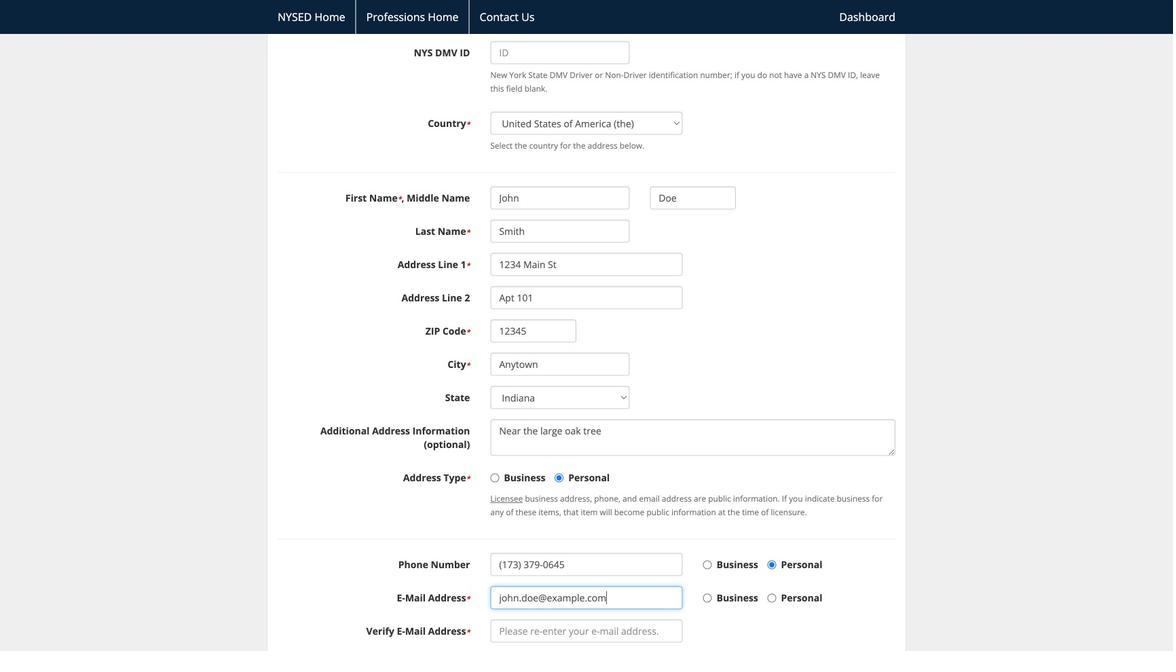 Task type: describe. For each thing, give the bounding box(es) containing it.
City text field
[[491, 353, 630, 376]]

Enter phone number (optional) text field
[[491, 553, 683, 577]]

Please provide your full address if your address would not fit in the fields above. text field
[[491, 420, 896, 456]]

Address Line 2 text field
[[491, 286, 683, 310]]

Address Line 1 text field
[[491, 253, 683, 276]]

MM/DD/YYYY text field
[[491, 0, 630, 7]]

Please re-enter your e-mail address. text field
[[491, 620, 683, 643]]



Task type: vqa. For each thing, say whether or not it's contained in the screenshot.
Postal Code 'Text Field'
no



Task type: locate. For each thing, give the bounding box(es) containing it.
ID text field
[[491, 41, 630, 64]]

ZIP Code text field
[[491, 320, 577, 343]]

Middle Name text field
[[650, 187, 736, 210]]

Last Name text field
[[491, 220, 630, 243]]

None radio
[[555, 474, 564, 483], [704, 594, 712, 603], [768, 594, 777, 603], [555, 474, 564, 483], [704, 594, 712, 603], [768, 594, 777, 603]]

First Name text field
[[491, 187, 630, 210]]

Email text field
[[491, 587, 683, 610]]

None radio
[[491, 474, 500, 483], [704, 561, 712, 570], [768, 561, 777, 570], [491, 474, 500, 483], [704, 561, 712, 570], [768, 561, 777, 570]]



